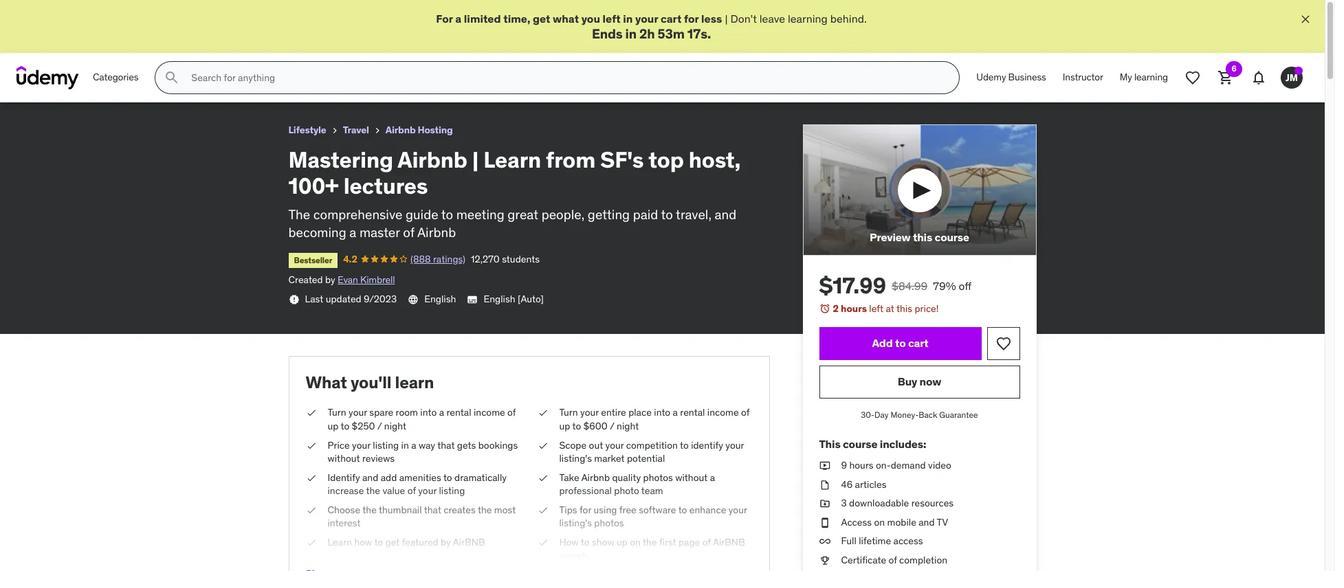 Task type: describe. For each thing, give the bounding box(es) containing it.
money-
[[891, 410, 919, 420]]

rental for room
[[447, 407, 471, 419]]

photos inside "take airbnb quality photos without a professional photo team"
[[643, 472, 673, 484]]

access on mobile and tv
[[841, 516, 948, 529]]

xsmall image for 3 downloadable resources
[[819, 497, 830, 511]]

xsmall image for on-
[[819, 459, 830, 473]]

behind.
[[831, 12, 867, 25]]

of inside turn your entire place into a rental income of up to $600 / night
[[741, 407, 750, 419]]

bestseller
[[294, 255, 332, 265]]

1 vertical spatial course
[[843, 437, 878, 451]]

your inside identify and add amenities to dramatically increase the value of your listing
[[418, 485, 437, 497]]

your up market
[[606, 439, 624, 452]]

airbnb hosting link
[[386, 122, 453, 139]]

using
[[594, 504, 617, 516]]

udemy image
[[17, 66, 79, 90]]

airbnb down hosting
[[398, 146, 468, 174]]

evan kimbrell link
[[338, 274, 395, 286]]

into for room
[[420, 407, 437, 419]]

hours for 2
[[841, 303, 867, 315]]

competition
[[626, 439, 678, 452]]

night for room
[[384, 420, 407, 433]]

learning inside for a limited time, get what you left in your cart for less | don't leave learning behind. ends in 2h 53m 17s .
[[788, 12, 828, 25]]

from
[[546, 146, 596, 174]]

12,270
[[471, 253, 500, 265]]

the left most
[[478, 504, 492, 516]]

turn your spare room into a rental income of up to $250 / night
[[328, 407, 516, 433]]

rental for place
[[680, 407, 705, 419]]

add
[[872, 337, 893, 350]]

the right choose
[[363, 504, 377, 516]]

enhance
[[690, 504, 727, 516]]

in right the you
[[623, 12, 633, 25]]

bookings
[[479, 439, 518, 452]]

6
[[1232, 63, 1237, 74]]

this course includes:
[[819, 437, 927, 451]]

increase
[[328, 485, 364, 497]]

becoming
[[289, 224, 346, 241]]

limited
[[464, 12, 501, 25]]

price your listing in a way that gets bookings without reviews
[[328, 439, 518, 465]]

first
[[660, 537, 677, 549]]

xsmall image for thumbnail
[[306, 504, 317, 518]]

1 vertical spatial this
[[897, 303, 913, 315]]

add to cart
[[872, 337, 929, 350]]

to inside how to show up on the first page of airbnb search
[[581, 537, 590, 549]]

how
[[560, 537, 579, 549]]

on-
[[876, 459, 891, 472]]

completion
[[900, 554, 948, 567]]

you'll
[[351, 372, 392, 393]]

price!
[[915, 303, 939, 315]]

you have alerts image
[[1295, 67, 1303, 75]]

your right 'identify'
[[726, 439, 744, 452]]

business
[[1009, 71, 1047, 83]]

your inside price your listing in a way that gets bookings without reviews
[[352, 439, 371, 452]]

for inside tips for using free software to enhance your listing's photos
[[580, 504, 592, 516]]

airbnb down guide
[[417, 224, 456, 241]]

gets
[[457, 439, 476, 452]]

identify
[[328, 472, 360, 484]]

12,270 students
[[471, 253, 540, 265]]

your inside tips for using free software to enhance your listing's photos
[[729, 504, 747, 516]]

learn how to get featured by airbnb
[[328, 537, 485, 549]]

preview
[[870, 231, 911, 244]]

of inside identify and add amenities to dramatically increase the value of your listing
[[408, 485, 416, 497]]

1 vertical spatial learning
[[1135, 71, 1169, 83]]

(888 ratings)
[[411, 253, 466, 265]]

46 articles
[[841, 478, 887, 491]]

in right ends
[[626, 26, 637, 42]]

price
[[328, 439, 350, 452]]

1 vertical spatial learn
[[328, 537, 352, 549]]

1 horizontal spatial by
[[441, 537, 451, 549]]

notifications image
[[1251, 70, 1268, 86]]

full
[[841, 535, 857, 548]]

time,
[[504, 12, 531, 25]]

now
[[920, 375, 942, 389]]

jm
[[1286, 71, 1299, 84]]

airbnb left hosting
[[386, 124, 416, 136]]

last updated 9/2023
[[305, 293, 397, 305]]

left inside for a limited time, get what you left in your cart for less | don't leave learning behind. ends in 2h 53m 17s .
[[603, 12, 621, 25]]

$84.99
[[892, 280, 928, 293]]

and inside identify and add amenities to dramatically increase the value of your listing
[[362, 472, 379, 484]]

xsmall image for add
[[306, 472, 317, 485]]

close image
[[1299, 12, 1313, 26]]

1 vertical spatial left
[[870, 303, 884, 315]]

video
[[929, 459, 952, 472]]

value
[[383, 485, 405, 497]]

0 vertical spatial on
[[875, 516, 885, 529]]

the inside identify and add amenities to dramatically increase the value of your listing
[[366, 485, 380, 497]]

search
[[560, 550, 588, 562]]

mastering
[[289, 146, 393, 174]]

airbnb inside how to show up on the first page of airbnb search
[[713, 537, 745, 549]]

9/2023
[[364, 293, 397, 305]]

how
[[354, 537, 372, 549]]

up for turn your entire place into a rental income of up to $600 / night
[[560, 420, 570, 433]]

to inside the scope out your competition to identify your listing's market potential
[[680, 439, 689, 452]]

market
[[594, 453, 625, 465]]

off
[[959, 280, 972, 293]]

xsmall image left travel link
[[329, 125, 340, 136]]

income for turn your spare room into a rental income of up to $250 / night
[[474, 407, 505, 419]]

featured
[[402, 537, 439, 549]]

hosting
[[418, 124, 453, 136]]

a inside for a limited time, get what you left in your cart for less | don't leave learning behind. ends in 2h 53m 17s .
[[456, 12, 462, 25]]

turn for turn your entire place into a rental income of up to $600 / night
[[560, 407, 578, 419]]

6 link
[[1210, 61, 1243, 94]]

79%
[[933, 280, 956, 293]]

evan
[[338, 274, 358, 286]]

/ for $250
[[377, 420, 382, 433]]

learn
[[395, 372, 434, 393]]

amenities
[[399, 472, 441, 484]]

your inside turn your entire place into a rental income of up to $600 / night
[[581, 407, 599, 419]]

team
[[642, 485, 664, 497]]

ends
[[592, 26, 623, 42]]

night for place
[[617, 420, 639, 433]]

updated
[[326, 293, 362, 305]]

a inside turn your entire place into a rental income of up to $600 / night
[[673, 407, 678, 419]]

jm link
[[1276, 61, 1309, 94]]

turn for turn your spare room into a rental income of up to $250 / night
[[328, 407, 346, 419]]

xsmall image for turn your entire place into a rental income of up to $600 / night
[[537, 407, 549, 420]]

| inside the mastering airbnb | learn from sf's top host, 100+ lectures the comprehensive guide to meeting great people, getting paid to travel, and becoming a master of airbnb
[[472, 146, 479, 174]]

identify and add amenities to dramatically increase the value of your listing
[[328, 472, 507, 497]]

travel link
[[343, 122, 369, 139]]

sf's
[[600, 146, 644, 174]]

mastering airbnb | learn from sf's top host, 100+ lectures the comprehensive guide to meeting great people, getting paid to travel, and becoming a master of airbnb
[[289, 146, 741, 241]]

leave
[[760, 12, 786, 25]]

2 hours left at this price!
[[833, 303, 939, 315]]

(888
[[411, 253, 431, 265]]

tips for using free software to enhance your listing's photos
[[560, 504, 747, 530]]

30-day money-back guarantee
[[861, 410, 979, 420]]

interest
[[328, 518, 361, 530]]

a inside "take airbnb quality photos without a professional photo team"
[[710, 472, 715, 484]]

Search for anything text field
[[189, 66, 943, 90]]

people,
[[542, 206, 585, 223]]

lifestyle
[[289, 124, 326, 136]]

get inside for a limited time, get what you left in your cart for less | don't leave learning behind. ends in 2h 53m 17s .
[[533, 12, 551, 25]]

host,
[[689, 146, 741, 174]]

$600
[[584, 420, 608, 433]]

30-
[[861, 410, 875, 420]]

xsmall image for show
[[537, 537, 549, 550]]

udemy
[[977, 71, 1006, 83]]

for
[[436, 12, 453, 25]]

creates
[[444, 504, 476, 516]]

identify
[[691, 439, 724, 452]]

top
[[649, 146, 684, 174]]

to inside identify and add amenities to dramatically increase the value of your listing
[[444, 472, 452, 484]]



Task type: vqa. For each thing, say whether or not it's contained in the screenshot.
2nd Additional from the bottom of the page
no



Task type: locate. For each thing, give the bounding box(es) containing it.
1 vertical spatial listing's
[[560, 518, 592, 530]]

airbnb hosting
[[386, 124, 453, 136]]

1 vertical spatial |
[[472, 146, 479, 174]]

turn down the what
[[328, 407, 346, 419]]

[auto]
[[518, 293, 544, 305]]

preview this course
[[870, 231, 970, 244]]

0 vertical spatial by
[[325, 274, 335, 286]]

xsmall image for to
[[306, 537, 317, 550]]

created
[[289, 274, 323, 286]]

wishlist image
[[1185, 70, 1202, 86], [996, 336, 1012, 352]]

software
[[639, 504, 676, 516]]

xsmall image for scope out your competition to identify your listing's market potential
[[537, 439, 549, 453]]

english for english
[[424, 293, 456, 305]]

1 horizontal spatial course
[[935, 231, 970, 244]]

xsmall image left tips
[[537, 504, 549, 518]]

0 vertical spatial left
[[603, 12, 621, 25]]

reviews
[[362, 453, 395, 465]]

instructor link
[[1055, 61, 1112, 94]]

0 horizontal spatial on
[[630, 537, 641, 549]]

travel,
[[676, 206, 712, 223]]

0 horizontal spatial |
[[472, 146, 479, 174]]

rental inside turn your entire place into a rental income of up to $600 / night
[[680, 407, 705, 419]]

1 horizontal spatial into
[[654, 407, 671, 419]]

2 horizontal spatial up
[[617, 537, 628, 549]]

the inside how to show up on the first page of airbnb search
[[643, 537, 657, 549]]

1 horizontal spatial learn
[[484, 146, 541, 174]]

xsmall image left last
[[289, 294, 300, 305]]

0 vertical spatial course
[[935, 231, 970, 244]]

2 / from the left
[[610, 420, 615, 433]]

of
[[403, 224, 415, 241], [508, 407, 516, 419], [741, 407, 750, 419], [408, 485, 416, 497], [703, 537, 711, 549], [889, 554, 897, 567]]

1 vertical spatial hours
[[850, 459, 874, 472]]

income up the bookings
[[474, 407, 505, 419]]

by left evan
[[325, 274, 335, 286]]

categories button
[[85, 61, 147, 94]]

0 vertical spatial listing
[[373, 439, 399, 452]]

0 horizontal spatial up
[[328, 420, 339, 433]]

listing's inside the scope out your competition to identify your listing's market potential
[[560, 453, 592, 465]]

what
[[553, 12, 579, 25]]

xsmall image for tips for using free software to enhance your listing's photos
[[537, 504, 549, 518]]

that inside the choose the thumbnail that creates the most interest
[[424, 504, 442, 516]]

tv
[[937, 516, 948, 529]]

0 vertical spatial that
[[438, 439, 455, 452]]

your down $250
[[352, 439, 371, 452]]

your up $250
[[349, 407, 367, 419]]

learning right leave
[[788, 12, 828, 25]]

up
[[328, 420, 339, 433], [560, 420, 570, 433], [617, 537, 628, 549]]

kimbrell
[[360, 274, 395, 286]]

learning
[[788, 12, 828, 25], [1135, 71, 1169, 83]]

that left creates
[[424, 504, 442, 516]]

1 horizontal spatial turn
[[560, 407, 578, 419]]

back
[[919, 410, 938, 420]]

xsmall image for completion
[[819, 554, 830, 568]]

income for turn your entire place into a rental income of up to $600 / night
[[708, 407, 739, 419]]

on down downloadable
[[875, 516, 885, 529]]

3 downloadable resources
[[841, 497, 954, 510]]

entire
[[601, 407, 626, 419]]

1 horizontal spatial cart
[[908, 337, 929, 350]]

created by evan kimbrell
[[289, 274, 395, 286]]

0 vertical spatial get
[[533, 12, 551, 25]]

turn inside turn your spare room into a rental income of up to $250 / night
[[328, 407, 346, 419]]

learn inside the mastering airbnb | learn from sf's top host, 100+ lectures the comprehensive guide to meeting great people, getting paid to travel, and becoming a master of airbnb
[[484, 146, 541, 174]]

a inside price your listing in a way that gets bookings without reviews
[[411, 439, 416, 452]]

and inside the mastering airbnb | learn from sf's top host, 100+ lectures the comprehensive guide to meeting great people, getting paid to travel, and becoming a master of airbnb
[[715, 206, 737, 223]]

xsmall image left $600
[[537, 407, 549, 420]]

at
[[886, 303, 895, 315]]

and left add
[[362, 472, 379, 484]]

1 airbnb from the left
[[453, 537, 485, 549]]

0 vertical spatial this
[[913, 231, 933, 244]]

1 vertical spatial for
[[580, 504, 592, 516]]

instructor
[[1063, 71, 1104, 83]]

cart down price!
[[908, 337, 929, 350]]

out
[[589, 439, 603, 452]]

english right 'course language' icon
[[424, 293, 456, 305]]

scope
[[560, 439, 587, 452]]

up inside turn your entire place into a rental income of up to $600 / night
[[560, 420, 570, 433]]

in left way
[[401, 439, 409, 452]]

income up 'identify'
[[708, 407, 739, 419]]

airbnb down creates
[[453, 537, 485, 549]]

the
[[289, 206, 310, 223]]

tips
[[560, 504, 577, 516]]

your inside for a limited time, get what you left in your cart for less | don't leave learning behind. ends in 2h 53m 17s .
[[636, 12, 658, 25]]

0 horizontal spatial airbnb
[[453, 537, 485, 549]]

2 listing's from the top
[[560, 518, 592, 530]]

page
[[679, 537, 700, 549]]

2 into from the left
[[654, 407, 671, 419]]

for right tips
[[580, 504, 592, 516]]

rental up gets
[[447, 407, 471, 419]]

2h 53m 17s
[[640, 26, 708, 42]]

into inside turn your entire place into a rental income of up to $600 / night
[[654, 407, 671, 419]]

a up enhance
[[710, 472, 715, 484]]

xsmall image
[[372, 125, 383, 136], [306, 439, 317, 453], [819, 459, 830, 473], [306, 472, 317, 485], [819, 478, 830, 492], [306, 504, 317, 518], [819, 535, 830, 549], [306, 537, 317, 550], [537, 537, 549, 550], [819, 554, 830, 568]]

9 hours on-demand video
[[841, 459, 952, 472]]

don't
[[731, 12, 757, 25]]

2 airbnb from the left
[[713, 537, 745, 549]]

0 vertical spatial and
[[715, 206, 737, 223]]

english for english [auto]
[[484, 293, 516, 305]]

xsmall image for access on mobile and tv
[[819, 516, 830, 530]]

up inside turn your spare room into a rental income of up to $250 / night
[[328, 420, 339, 433]]

| inside for a limited time, get what you left in your cart for less | don't leave learning behind. ends in 2h 53m 17s .
[[725, 12, 728, 25]]

income inside turn your entire place into a rental income of up to $600 / night
[[708, 407, 739, 419]]

of inside the mastering airbnb | learn from sf's top host, 100+ lectures the comprehensive guide to meeting great people, getting paid to travel, and becoming a master of airbnb
[[403, 224, 415, 241]]

to
[[441, 206, 453, 223], [661, 206, 673, 223], [895, 337, 906, 350], [341, 420, 350, 433], [573, 420, 581, 433], [680, 439, 689, 452], [444, 472, 452, 484], [679, 504, 687, 516], [374, 537, 383, 549], [581, 537, 590, 549]]

into right place
[[654, 407, 671, 419]]

xsmall image for last updated 9/2023
[[289, 294, 300, 305]]

0 vertical spatial wishlist image
[[1185, 70, 1202, 86]]

by right featured
[[441, 537, 451, 549]]

income inside turn your spare room into a rental income of up to $250 / night
[[474, 407, 505, 419]]

airbnb down enhance
[[713, 537, 745, 549]]

0 horizontal spatial turn
[[328, 407, 346, 419]]

dramatically
[[455, 472, 507, 484]]

for
[[684, 12, 699, 25], [580, 504, 592, 516]]

xsmall image for turn your spare room into a rental income of up to $250 / night
[[306, 407, 317, 420]]

night inside turn your entire place into a rental income of up to $600 / night
[[617, 420, 639, 433]]

get left the what
[[533, 12, 551, 25]]

0 horizontal spatial rental
[[447, 407, 471, 419]]

listing inside identify and add amenities to dramatically increase the value of your listing
[[439, 485, 465, 497]]

4.2
[[343, 253, 357, 265]]

and right travel,
[[715, 206, 737, 223]]

1 turn from the left
[[328, 407, 346, 419]]

0 horizontal spatial without
[[328, 453, 360, 465]]

in inside price your listing in a way that gets bookings without reviews
[[401, 439, 409, 452]]

english [auto]
[[484, 293, 544, 305]]

1 horizontal spatial for
[[684, 12, 699, 25]]

choose the thumbnail that creates the most interest
[[328, 504, 516, 530]]

0 horizontal spatial /
[[377, 420, 382, 433]]

your up "2h 53m 17s"
[[636, 12, 658, 25]]

without inside price your listing in a way that gets bookings without reviews
[[328, 453, 360, 465]]

0 horizontal spatial and
[[362, 472, 379, 484]]

to inside turn your spare room into a rental income of up to $250 / night
[[341, 420, 350, 433]]

alarm image
[[819, 304, 830, 315]]

the left value
[[366, 485, 380, 497]]

1 horizontal spatial listing
[[439, 485, 465, 497]]

0 horizontal spatial course
[[843, 437, 878, 451]]

shopping cart with 6 items image
[[1218, 70, 1235, 86]]

1 horizontal spatial up
[[560, 420, 570, 433]]

cart inside for a limited time, get what you left in your cart for less | don't leave learning behind. ends in 2h 53m 17s .
[[661, 12, 682, 25]]

0 horizontal spatial into
[[420, 407, 437, 419]]

a inside turn your spare room into a rental income of up to $250 / night
[[439, 407, 444, 419]]

a right for
[[456, 12, 462, 25]]

on inside how to show up on the first page of airbnb search
[[630, 537, 641, 549]]

airbnb up the professional at the left bottom
[[582, 472, 610, 484]]

1 horizontal spatial learning
[[1135, 71, 1169, 83]]

2 vertical spatial and
[[919, 516, 935, 529]]

night down room
[[384, 420, 407, 433]]

into for place
[[654, 407, 671, 419]]

night inside turn your spare room into a rental income of up to $250 / night
[[384, 420, 407, 433]]

0 horizontal spatial for
[[580, 504, 592, 516]]

listing's down scope
[[560, 453, 592, 465]]

airbnb inside "take airbnb quality photos without a professional photo team"
[[582, 472, 610, 484]]

0 horizontal spatial photos
[[594, 518, 624, 530]]

0 vertical spatial learning
[[788, 12, 828, 25]]

1 horizontal spatial and
[[715, 206, 737, 223]]

course up 79%
[[935, 231, 970, 244]]

that inside price your listing in a way that gets bookings without reviews
[[438, 439, 455, 452]]

what you'll learn
[[306, 372, 434, 393]]

1 horizontal spatial airbnb
[[713, 537, 745, 549]]

xsmall image left 3
[[819, 497, 830, 511]]

1 rental from the left
[[447, 407, 471, 419]]

1 vertical spatial on
[[630, 537, 641, 549]]

night down place
[[617, 420, 639, 433]]

mobile
[[888, 516, 917, 529]]

course up the 9
[[843, 437, 878, 451]]

what
[[306, 372, 347, 393]]

course language image
[[408, 294, 419, 305]]

hours
[[841, 303, 867, 315], [850, 459, 874, 472]]

photos down using
[[594, 518, 624, 530]]

1 vertical spatial and
[[362, 472, 379, 484]]

2
[[833, 303, 839, 315]]

| right less on the top of page
[[725, 12, 728, 25]]

to inside tips for using free software to enhance your listing's photos
[[679, 504, 687, 516]]

into inside turn your spare room into a rental income of up to $250 / night
[[420, 407, 437, 419]]

up up scope
[[560, 420, 570, 433]]

rental up 'identify'
[[680, 407, 705, 419]]

left left at
[[870, 303, 884, 315]]

0 vertical spatial learn
[[484, 146, 541, 174]]

and left tv
[[919, 516, 935, 529]]

0 vertical spatial hours
[[841, 303, 867, 315]]

way
[[419, 439, 435, 452]]

0 horizontal spatial wishlist image
[[996, 336, 1012, 352]]

up inside how to show up on the first page of airbnb search
[[617, 537, 628, 549]]

up for turn your spare room into a rental income of up to $250 / night
[[328, 420, 339, 433]]

xsmall image for listing
[[306, 439, 317, 453]]

includes:
[[880, 437, 927, 451]]

turn inside turn your entire place into a rental income of up to $600 / night
[[560, 407, 578, 419]]

students
[[502, 253, 540, 265]]

of inside turn your spare room into a rental income of up to $250 / night
[[508, 407, 516, 419]]

this right preview
[[913, 231, 933, 244]]

1 night from the left
[[384, 420, 407, 433]]

1 / from the left
[[377, 420, 382, 433]]

0 vertical spatial cart
[[661, 12, 682, 25]]

up up price
[[328, 420, 339, 433]]

cart
[[661, 12, 682, 25], [908, 337, 929, 350]]

listing up creates
[[439, 485, 465, 497]]

get
[[533, 12, 551, 25], [386, 537, 400, 549]]

for inside for a limited time, get what you left in your cart for less | don't leave learning behind. ends in 2h 53m 17s .
[[684, 12, 699, 25]]

listing's down tips
[[560, 518, 592, 530]]

0 horizontal spatial cart
[[661, 12, 682, 25]]

xsmall image left take
[[537, 472, 549, 485]]

your right enhance
[[729, 504, 747, 516]]

in
[[623, 12, 633, 25], [626, 26, 637, 42], [401, 439, 409, 452]]

| up meeting
[[472, 146, 479, 174]]

1 horizontal spatial on
[[875, 516, 885, 529]]

cart up "2h 53m 17s"
[[661, 12, 682, 25]]

0 vertical spatial photos
[[643, 472, 673, 484]]

1 vertical spatial get
[[386, 537, 400, 549]]

lifestyle link
[[289, 122, 326, 139]]

2 english from the left
[[484, 293, 516, 305]]

1 vertical spatial that
[[424, 504, 442, 516]]

listing's
[[560, 453, 592, 465], [560, 518, 592, 530]]

to inside button
[[895, 337, 906, 350]]

$17.99 $84.99 79% off
[[819, 272, 972, 300]]

0 horizontal spatial get
[[386, 537, 400, 549]]

/ down entire
[[610, 420, 615, 433]]

0 horizontal spatial listing
[[373, 439, 399, 452]]

a
[[456, 12, 462, 25], [350, 224, 357, 241], [439, 407, 444, 419], [673, 407, 678, 419], [411, 439, 416, 452], [710, 472, 715, 484]]

2 turn from the left
[[560, 407, 578, 419]]

1 horizontal spatial get
[[533, 12, 551, 25]]

1 vertical spatial cart
[[908, 337, 929, 350]]

take airbnb quality photos without a professional photo team
[[560, 472, 715, 497]]

0 horizontal spatial night
[[384, 420, 407, 433]]

3
[[841, 497, 847, 510]]

a down comprehensive
[[350, 224, 357, 241]]

get left featured
[[386, 537, 400, 549]]

the left first
[[643, 537, 657, 549]]

turn up scope
[[560, 407, 578, 419]]

xsmall image left access
[[819, 516, 830, 530]]

without down 'identify'
[[676, 472, 708, 484]]

1 horizontal spatial |
[[725, 12, 728, 25]]

1 vertical spatial listing
[[439, 485, 465, 497]]

0 horizontal spatial english
[[424, 293, 456, 305]]

guarantee
[[940, 410, 979, 420]]

0 horizontal spatial learn
[[328, 537, 352, 549]]

learning right my
[[1135, 71, 1169, 83]]

0 vertical spatial for
[[684, 12, 699, 25]]

/ for $600
[[610, 420, 615, 433]]

on down tips for using free software to enhance your listing's photos on the bottom of page
[[630, 537, 641, 549]]

of inside how to show up on the first page of airbnb search
[[703, 537, 711, 549]]

take
[[560, 472, 580, 484]]

closed captions image
[[467, 294, 478, 305]]

this
[[913, 231, 933, 244], [897, 303, 913, 315]]

english right closed captions image
[[484, 293, 516, 305]]

xsmall image for access
[[819, 535, 830, 549]]

0 vertical spatial without
[[328, 453, 360, 465]]

2 rental from the left
[[680, 407, 705, 419]]

0 vertical spatial listing's
[[560, 453, 592, 465]]

learn up great
[[484, 146, 541, 174]]

course inside button
[[935, 231, 970, 244]]

rental inside turn your spare room into a rental income of up to $250 / night
[[447, 407, 471, 419]]

a left way
[[411, 439, 416, 452]]

add
[[381, 472, 397, 484]]

1 vertical spatial photos
[[594, 518, 624, 530]]

your down amenities
[[418, 485, 437, 497]]

a right place
[[673, 407, 678, 419]]

1 horizontal spatial /
[[610, 420, 615, 433]]

$17.99
[[819, 272, 887, 300]]

0 horizontal spatial by
[[325, 274, 335, 286]]

1 horizontal spatial night
[[617, 420, 639, 433]]

english
[[424, 293, 456, 305], [484, 293, 516, 305]]

0 horizontal spatial left
[[603, 12, 621, 25]]

downloadable
[[849, 497, 909, 510]]

1 horizontal spatial wishlist image
[[1185, 70, 1202, 86]]

to inside turn your entire place into a rental income of up to $600 / night
[[573, 420, 581, 433]]

1 horizontal spatial photos
[[643, 472, 673, 484]]

xsmall image down the what
[[306, 407, 317, 420]]

2 horizontal spatial and
[[919, 516, 935, 529]]

1 horizontal spatial left
[[870, 303, 884, 315]]

a inside the mastering airbnb | learn from sf's top host, 100+ lectures the comprehensive guide to meeting great people, getting paid to travel, and becoming a master of airbnb
[[350, 224, 357, 241]]

xsmall image left scope
[[537, 439, 549, 453]]

xsmall image
[[329, 125, 340, 136], [289, 294, 300, 305], [306, 407, 317, 420], [537, 407, 549, 420], [537, 439, 549, 453], [537, 472, 549, 485], [819, 497, 830, 511], [537, 504, 549, 518], [819, 516, 830, 530]]

/ inside turn your entire place into a rental income of up to $600 / night
[[610, 420, 615, 433]]

2 night from the left
[[617, 420, 639, 433]]

for a limited time, get what you left in your cart for less | don't leave learning behind. ends in 2h 53m 17s .
[[436, 12, 867, 42]]

master
[[360, 224, 400, 241]]

1 horizontal spatial rental
[[680, 407, 705, 419]]

scope out your competition to identify your listing's market potential
[[560, 439, 744, 465]]

2 income from the left
[[708, 407, 739, 419]]

1 into from the left
[[420, 407, 437, 419]]

1 listing's from the top
[[560, 453, 592, 465]]

submit search image
[[164, 70, 180, 86]]

1 english from the left
[[424, 293, 456, 305]]

1 vertical spatial by
[[441, 537, 451, 549]]

that right way
[[438, 439, 455, 452]]

listing inside price your listing in a way that gets bookings without reviews
[[373, 439, 399, 452]]

buy
[[898, 375, 918, 389]]

listing up reviews
[[373, 439, 399, 452]]

cart inside button
[[908, 337, 929, 350]]

/ inside turn your spare room into a rental income of up to $250 / night
[[377, 420, 382, 433]]

/ down spare
[[377, 420, 382, 433]]

learn down interest
[[328, 537, 352, 549]]

your up $600
[[581, 407, 599, 419]]

travel
[[343, 124, 369, 136]]

this right at
[[897, 303, 913, 315]]

photos inside tips for using free software to enhance your listing's photos
[[594, 518, 624, 530]]

most
[[494, 504, 516, 516]]

hours right the 9
[[850, 459, 874, 472]]

a right room
[[439, 407, 444, 419]]

1 horizontal spatial without
[[676, 472, 708, 484]]

xsmall image for take airbnb quality photos without a professional photo team
[[537, 472, 549, 485]]

full lifetime access
[[841, 535, 923, 548]]

into right room
[[420, 407, 437, 419]]

without inside "take airbnb quality photos without a professional photo team"
[[676, 472, 708, 484]]

0 horizontal spatial learning
[[788, 12, 828, 25]]

preview this course button
[[803, 125, 1037, 256]]

udemy business
[[977, 71, 1047, 83]]

left up ends
[[603, 12, 621, 25]]

1 horizontal spatial income
[[708, 407, 739, 419]]

spare
[[370, 407, 394, 419]]

this inside button
[[913, 231, 933, 244]]

1 vertical spatial without
[[676, 472, 708, 484]]

0 vertical spatial |
[[725, 12, 728, 25]]

1 vertical spatial wishlist image
[[996, 336, 1012, 352]]

without down price
[[328, 453, 360, 465]]

1 horizontal spatial english
[[484, 293, 516, 305]]

for left less on the top of page
[[684, 12, 699, 25]]

hours for 9
[[850, 459, 874, 472]]

0 horizontal spatial income
[[474, 407, 505, 419]]

your inside turn your spare room into a rental income of up to $250 / night
[[349, 407, 367, 419]]

photos up team
[[643, 472, 673, 484]]

guide
[[406, 206, 439, 223]]

/
[[377, 420, 382, 433], [610, 420, 615, 433]]

listing's inside tips for using free software to enhance your listing's photos
[[560, 518, 592, 530]]

categories
[[93, 71, 138, 83]]

comprehensive
[[313, 206, 403, 223]]

up right show
[[617, 537, 628, 549]]

100+
[[289, 172, 339, 200]]

hours right 2
[[841, 303, 867, 315]]

1 income from the left
[[474, 407, 505, 419]]



